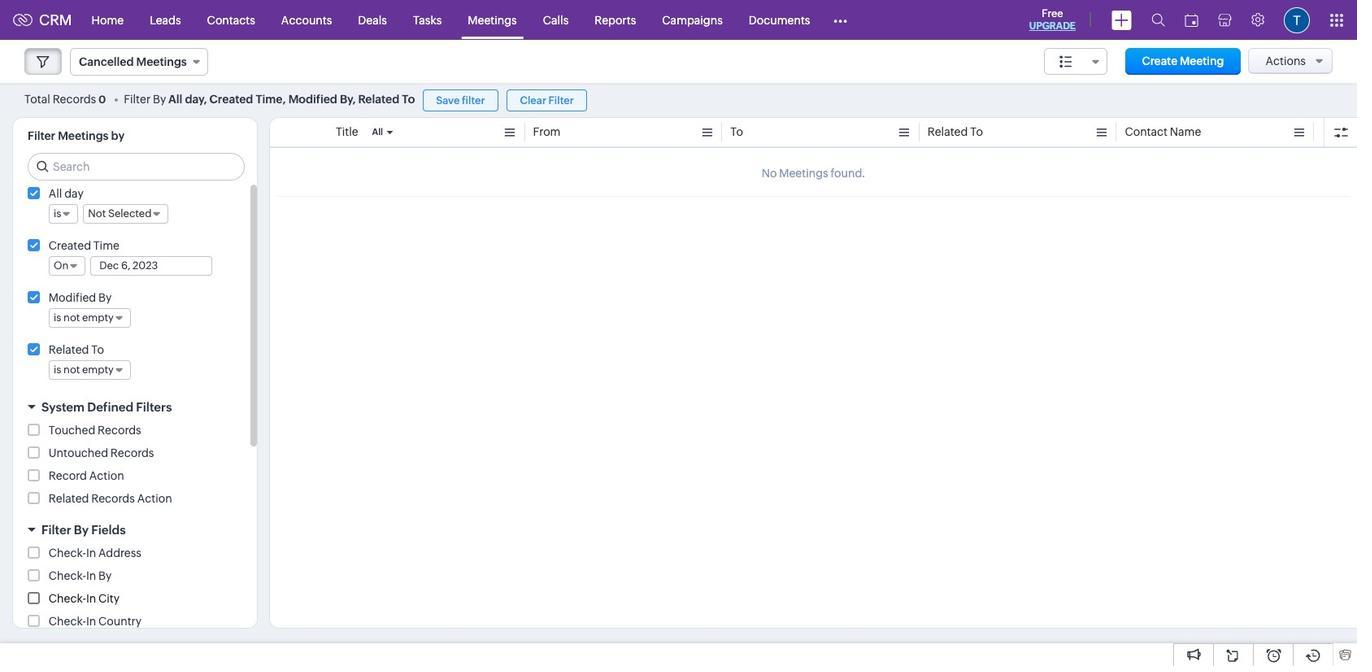 Task type: vqa. For each thing, say whether or not it's contained in the screenshot.
the Projects link
no



Task type: locate. For each thing, give the bounding box(es) containing it.
calendar image
[[1185, 13, 1199, 26]]

country
[[98, 615, 142, 628]]

check- down check-in by
[[49, 592, 86, 605]]

filter inside dropdown button
[[41, 523, 71, 537]]

to
[[402, 93, 415, 106], [731, 125, 743, 138], [970, 125, 983, 138], [91, 343, 104, 356]]

1 vertical spatial empty
[[82, 364, 114, 376]]

0 horizontal spatial meetings
[[58, 129, 109, 142]]

created
[[210, 93, 253, 106], [49, 239, 91, 252]]

Not Selected field
[[83, 204, 169, 224]]

records left the 0 in the left top of the page
[[53, 93, 96, 106]]

in left city
[[86, 592, 96, 605]]

filter up check-in address
[[41, 523, 71, 537]]

filter right the 0 in the left top of the page
[[124, 93, 151, 106]]

records
[[53, 93, 96, 106], [98, 424, 141, 437], [110, 447, 154, 460], [91, 492, 135, 505]]

tasks
[[413, 13, 442, 26]]

empty down modified by
[[82, 312, 114, 324]]

3 is from the top
[[54, 364, 61, 376]]

all right title
[[372, 127, 383, 137]]

is not empty field for modified
[[49, 308, 131, 328]]

meetings for cancelled meetings
[[136, 55, 187, 68]]

0 vertical spatial related to
[[928, 125, 983, 138]]

2 in from the top
[[86, 569, 96, 582]]

system defined filters button
[[13, 393, 257, 421]]

0 vertical spatial is not empty
[[54, 312, 114, 324]]

1 horizontal spatial related to
[[928, 125, 983, 138]]

1 vertical spatial is not empty field
[[49, 360, 131, 380]]

is down modified by
[[54, 312, 61, 324]]

profile image
[[1284, 7, 1310, 33]]

Other Modules field
[[823, 7, 858, 33]]

is up system
[[54, 364, 61, 376]]

records for untouched
[[110, 447, 154, 460]]

3 check- from the top
[[49, 592, 86, 605]]

1 is not empty field from the top
[[49, 308, 131, 328]]

0 vertical spatial is
[[54, 207, 61, 220]]

is not empty
[[54, 312, 114, 324], [54, 364, 114, 376]]

1 vertical spatial meetings
[[136, 55, 187, 68]]

filter for filter meetings by
[[28, 129, 55, 142]]

2 horizontal spatial all
[[372, 127, 383, 137]]

meetings left calls link
[[468, 13, 517, 26]]

check-in by
[[49, 569, 112, 582]]

modified by
[[49, 291, 112, 304]]

0 horizontal spatial related to
[[49, 343, 104, 356]]

fields
[[91, 523, 126, 537]]

modified left by,
[[288, 93, 337, 106]]

1 in from the top
[[86, 547, 96, 560]]

empty up the system defined filters
[[82, 364, 114, 376]]

0 horizontal spatial all
[[49, 187, 62, 200]]

actions
[[1266, 54, 1306, 68]]

0 vertical spatial empty
[[82, 312, 114, 324]]

empty
[[82, 312, 114, 324], [82, 364, 114, 376]]

meetings
[[468, 13, 517, 26], [136, 55, 187, 68], [58, 129, 109, 142]]

in for address
[[86, 547, 96, 560]]

is
[[54, 207, 61, 220], [54, 312, 61, 324], [54, 364, 61, 376]]

is not empty field down modified by
[[49, 308, 131, 328]]

1 vertical spatial not
[[63, 364, 80, 376]]

0 horizontal spatial action
[[89, 469, 124, 482]]

by,
[[340, 93, 356, 106]]

check-
[[49, 547, 86, 560], [49, 569, 86, 582], [49, 592, 86, 605], [49, 615, 86, 628]]

deals
[[358, 13, 387, 26]]

day,
[[185, 93, 207, 106]]

1 horizontal spatial meetings
[[136, 55, 187, 68]]

is not empty down modified by
[[54, 312, 114, 324]]

is not empty up system
[[54, 364, 114, 376]]

2 is not empty from the top
[[54, 364, 114, 376]]

2 not from the top
[[63, 364, 80, 376]]

search image
[[1152, 13, 1166, 27]]

not up system
[[63, 364, 80, 376]]

in
[[86, 547, 96, 560], [86, 569, 96, 582], [86, 592, 96, 605], [86, 615, 96, 628]]

campaigns link
[[649, 0, 736, 39]]

filter
[[124, 93, 151, 106], [549, 94, 574, 107], [28, 129, 55, 142], [41, 523, 71, 537]]

records down defined
[[98, 424, 141, 437]]

4 check- from the top
[[49, 615, 86, 628]]

check-in address
[[49, 547, 141, 560]]

2 empty from the top
[[82, 364, 114, 376]]

0 horizontal spatial modified
[[49, 291, 96, 304]]

3 in from the top
[[86, 592, 96, 605]]

is not empty field up the system defined filters
[[49, 360, 131, 380]]

in down filter by fields
[[86, 547, 96, 560]]

1 vertical spatial is
[[54, 312, 61, 324]]

action up filter by fields dropdown button
[[137, 492, 172, 505]]

created right day,
[[210, 93, 253, 106]]

related
[[358, 93, 399, 106], [928, 125, 968, 138], [49, 343, 89, 356], [49, 492, 89, 505]]

all left 'day'
[[49, 187, 62, 200]]

modified
[[288, 93, 337, 106], [49, 291, 96, 304]]

is down all day on the top left of the page
[[54, 207, 61, 220]]

meetings left by
[[58, 129, 109, 142]]

check-in city
[[49, 592, 120, 605]]

leads
[[150, 13, 181, 26]]

filter by all day, created time, modified by, related to
[[124, 93, 415, 106]]

1 is not empty from the top
[[54, 312, 114, 324]]

0 vertical spatial action
[[89, 469, 124, 482]]

2 vertical spatial is
[[54, 364, 61, 376]]

meetings down leads link
[[136, 55, 187, 68]]

0
[[98, 94, 106, 106]]

touched records
[[49, 424, 141, 437]]

city
[[98, 592, 120, 605]]

records down the touched records
[[110, 447, 154, 460]]

upgrade
[[1030, 20, 1076, 32]]

0 vertical spatial modified
[[288, 93, 337, 106]]

filter for filter by fields
[[41, 523, 71, 537]]

1 not from the top
[[63, 312, 80, 324]]

contacts link
[[194, 0, 268, 39]]

filter
[[462, 94, 485, 107]]

check- down check-in city on the bottom
[[49, 615, 86, 628]]

in down check-in city on the bottom
[[86, 615, 96, 628]]

0 vertical spatial meetings
[[468, 13, 517, 26]]

leads link
[[137, 0, 194, 39]]

action up 'related records action'
[[89, 469, 124, 482]]

filter meetings by
[[28, 129, 125, 142]]

meetings for filter meetings by
[[58, 129, 109, 142]]

in down check-in address
[[86, 569, 96, 582]]

name
[[1170, 125, 1202, 138]]

0 vertical spatial created
[[210, 93, 253, 106]]

contact name
[[1125, 125, 1202, 138]]

meetings link
[[455, 0, 530, 39]]

save
[[436, 94, 460, 107]]

is inside "field"
[[54, 207, 61, 220]]

0 vertical spatial not
[[63, 312, 80, 324]]

records for touched
[[98, 424, 141, 437]]

1 vertical spatial is not empty
[[54, 364, 114, 376]]

On field
[[49, 256, 86, 276]]

is not empty field
[[49, 308, 131, 328], [49, 360, 131, 380]]

clear filter
[[520, 94, 574, 107]]

home
[[92, 13, 124, 26]]

related to
[[928, 125, 983, 138], [49, 343, 104, 356]]

check- up check-in by
[[49, 547, 86, 560]]

records up the fields
[[91, 492, 135, 505]]

None field
[[1044, 48, 1107, 75]]

1 check- from the top
[[49, 547, 86, 560]]

contacts
[[207, 13, 255, 26]]

meetings inside field
[[136, 55, 187, 68]]

defined
[[87, 400, 133, 414]]

free
[[1042, 7, 1063, 20]]

1 horizontal spatial action
[[137, 492, 172, 505]]

check- for check-in city
[[49, 592, 86, 605]]

action
[[89, 469, 124, 482], [137, 492, 172, 505]]

by
[[153, 93, 166, 106], [98, 291, 112, 304], [74, 523, 89, 537], [98, 569, 112, 582]]

2 horizontal spatial meetings
[[468, 13, 517, 26]]

filter down total
[[28, 129, 55, 142]]

2 vertical spatial meetings
[[58, 129, 109, 142]]

2 is not empty field from the top
[[49, 360, 131, 380]]

4 in from the top
[[86, 615, 96, 628]]

untouched records
[[49, 447, 154, 460]]

1 horizontal spatial created
[[210, 93, 253, 106]]

1 vertical spatial modified
[[49, 291, 96, 304]]

by left day,
[[153, 93, 166, 106]]

search element
[[1142, 0, 1175, 40]]

2 is from the top
[[54, 312, 61, 324]]

modified down on field
[[49, 291, 96, 304]]

1 horizontal spatial all
[[168, 93, 182, 106]]

check- up check-in city on the bottom
[[49, 569, 86, 582]]

all
[[168, 93, 182, 106], [372, 127, 383, 137], [49, 187, 62, 200]]

1 vertical spatial created
[[49, 239, 91, 252]]

1 empty from the top
[[82, 312, 114, 324]]

records for total
[[53, 93, 96, 106]]

create meeting
[[1142, 54, 1225, 68]]

untouched
[[49, 447, 108, 460]]

by up city
[[98, 569, 112, 582]]

selected
[[108, 207, 152, 220]]

created up on field
[[49, 239, 91, 252]]

reports link
[[582, 0, 649, 39]]

2 vertical spatial all
[[49, 187, 62, 200]]

is field
[[49, 204, 78, 224]]

not
[[63, 312, 80, 324], [63, 364, 80, 376]]

by for modified by
[[98, 291, 112, 304]]

0 vertical spatial all
[[168, 93, 182, 106]]

by up check-in address
[[74, 523, 89, 537]]

by down time
[[98, 291, 112, 304]]

1 vertical spatial related to
[[49, 343, 104, 356]]

1 vertical spatial all
[[372, 127, 383, 137]]

in for country
[[86, 615, 96, 628]]

by inside dropdown button
[[74, 523, 89, 537]]

0 vertical spatial is not empty field
[[49, 308, 131, 328]]

by for filter by fields
[[74, 523, 89, 537]]

time
[[93, 239, 119, 252]]

1 vertical spatial action
[[137, 492, 172, 505]]

is not empty field for related
[[49, 360, 131, 380]]

all left day,
[[168, 93, 182, 106]]

1 is from the top
[[54, 207, 61, 220]]

not down modified by
[[63, 312, 80, 324]]

documents
[[749, 13, 810, 26]]

deals link
[[345, 0, 400, 39]]

2 check- from the top
[[49, 569, 86, 582]]



Task type: describe. For each thing, give the bounding box(es) containing it.
create meeting button
[[1126, 48, 1241, 75]]

in for city
[[86, 592, 96, 605]]

reports
[[595, 13, 636, 26]]

free upgrade
[[1030, 7, 1076, 32]]

home link
[[79, 0, 137, 39]]

check- for check-in address
[[49, 547, 86, 560]]

cancelled
[[79, 55, 134, 68]]

time,
[[256, 93, 286, 106]]

meeting
[[1180, 54, 1225, 68]]

calls
[[543, 13, 569, 26]]

save filter button
[[423, 89, 498, 111]]

Search text field
[[28, 154, 244, 180]]

documents link
[[736, 0, 823, 39]]

profile element
[[1275, 0, 1320, 39]]

create menu element
[[1102, 0, 1142, 39]]

create menu image
[[1112, 10, 1132, 30]]

from
[[533, 125, 561, 138]]

is not empty for related
[[54, 364, 114, 376]]

by for filter by all day, created time, modified by, related to
[[153, 93, 166, 106]]

0 horizontal spatial created
[[49, 239, 91, 252]]

crm link
[[13, 11, 72, 28]]

accounts
[[281, 13, 332, 26]]

clear
[[520, 94, 547, 107]]

check- for check-in by
[[49, 569, 86, 582]]

all for all
[[372, 127, 383, 137]]

on
[[54, 259, 69, 272]]

records for related
[[91, 492, 135, 505]]

is for modified by
[[54, 312, 61, 324]]

system defined filters
[[41, 400, 172, 414]]

related records action
[[49, 492, 172, 505]]

check- for check-in country
[[49, 615, 86, 628]]

accounts link
[[268, 0, 345, 39]]

total records 0
[[24, 93, 106, 106]]

touched
[[49, 424, 95, 437]]

tasks link
[[400, 0, 455, 39]]

1 horizontal spatial modified
[[288, 93, 337, 106]]

filters
[[136, 400, 172, 414]]

address
[[98, 547, 141, 560]]

empty for to
[[82, 364, 114, 376]]

contact
[[1125, 125, 1168, 138]]

created time
[[49, 239, 119, 252]]

crm
[[39, 11, 72, 28]]

filter for filter by all day, created time, modified by, related to
[[124, 93, 151, 106]]

not
[[88, 207, 106, 220]]

is for related to
[[54, 364, 61, 376]]

not for related
[[63, 364, 80, 376]]

campaigns
[[662, 13, 723, 26]]

record action
[[49, 469, 124, 482]]

cancelled meetings
[[79, 55, 187, 68]]

filter by fields
[[41, 523, 126, 537]]

all day
[[49, 187, 84, 200]]

not selected
[[88, 207, 152, 220]]

is not empty for modified
[[54, 312, 114, 324]]

title
[[336, 125, 358, 138]]

empty for by
[[82, 312, 114, 324]]

save filter
[[436, 94, 485, 107]]

check-in country
[[49, 615, 142, 628]]

by
[[111, 129, 125, 142]]

size image
[[1059, 54, 1072, 69]]

in for by
[[86, 569, 96, 582]]

filter by fields button
[[13, 516, 257, 544]]

MMM D, YYYY text field
[[91, 257, 212, 275]]

record
[[49, 469, 87, 482]]

all for all day
[[49, 187, 62, 200]]

not for modified
[[63, 312, 80, 324]]

Cancelled Meetings field
[[70, 48, 208, 76]]

filter right clear
[[549, 94, 574, 107]]

create
[[1142, 54, 1178, 68]]

total
[[24, 93, 50, 106]]

system
[[41, 400, 85, 414]]

day
[[64, 187, 84, 200]]

calls link
[[530, 0, 582, 39]]



